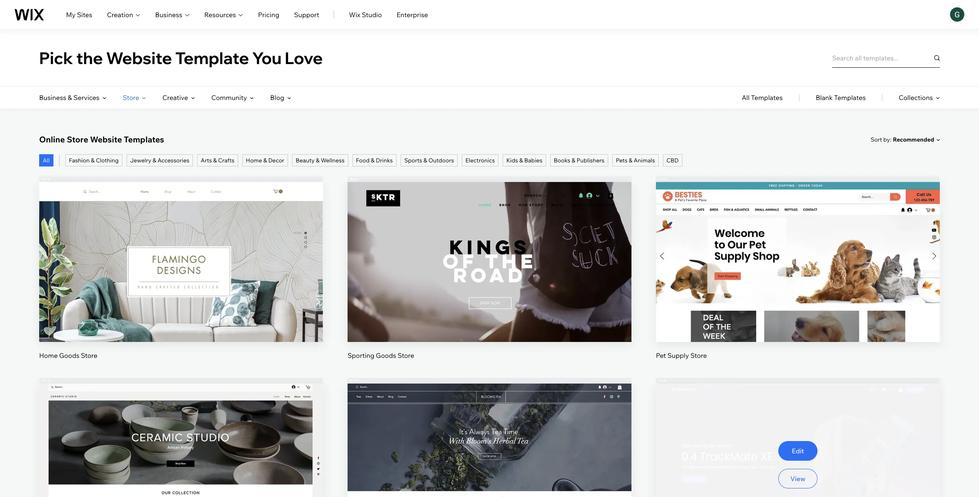 Task type: vqa. For each thing, say whether or not it's contained in the screenshot.
Website related to Store
yes



Task type: locate. For each thing, give the bounding box(es) containing it.
all link
[[39, 154, 53, 167]]

edit inside sporting goods store "group"
[[484, 246, 496, 254]]

& for beauty
[[316, 157, 320, 164]]

sites
[[77, 10, 92, 19]]

view button inside home goods store group
[[162, 268, 201, 287]]

& right the fashion
[[91, 157, 95, 164]]

store
[[123, 93, 139, 102], [67, 134, 88, 145], [81, 351, 97, 359], [398, 351, 414, 359], [691, 351, 708, 359]]

store inside group
[[691, 351, 708, 359]]

blank templates link
[[816, 87, 866, 109]]

jewelry
[[130, 157, 151, 164]]

& for sports
[[424, 157, 427, 164]]

& right the jewelry
[[153, 157, 156, 164]]

1 horizontal spatial templates
[[752, 93, 783, 102]]

my sites link
[[66, 10, 92, 19]]

services
[[73, 93, 100, 102]]

sort
[[871, 136, 883, 143]]

books
[[554, 157, 571, 164]]

support link
[[294, 10, 319, 19]]

kids & babies
[[507, 157, 543, 164]]

0 horizontal spatial business
[[39, 93, 66, 102]]

2 horizontal spatial templates
[[835, 93, 866, 102]]

view for online store website templates - sporting goods store image
[[482, 273, 497, 282]]

0 vertical spatial all
[[742, 93, 750, 102]]

pricing
[[258, 10, 280, 19]]

fashion & clothing
[[69, 157, 119, 164]]

edit button
[[162, 240, 201, 260], [471, 240, 509, 260], [779, 240, 818, 260], [162, 441, 201, 461], [471, 441, 509, 461], [779, 441, 818, 461]]

& right food
[[371, 157, 375, 164]]

&
[[68, 93, 72, 102], [91, 157, 95, 164], [153, 157, 156, 164], [213, 157, 217, 164], [263, 157, 267, 164], [316, 157, 320, 164], [371, 157, 375, 164], [424, 157, 427, 164], [520, 157, 523, 164], [572, 157, 576, 164], [629, 157, 633, 164]]

home for home goods store
[[39, 351, 58, 359]]

all inside all templates link
[[742, 93, 750, 102]]

home inside home goods store group
[[39, 351, 58, 359]]

collections
[[900, 93, 934, 102]]

pets & animals link
[[613, 154, 659, 167]]

resources
[[204, 10, 236, 19]]

edit button inside home goods store group
[[162, 240, 201, 260]]

edit inside home goods store group
[[175, 246, 187, 254]]

goods
[[59, 351, 79, 359], [376, 351, 396, 359]]

home
[[246, 157, 262, 164], [39, 351, 58, 359]]

& inside categories by subject "element"
[[68, 93, 72, 102]]

food
[[356, 157, 370, 164]]

0 horizontal spatial templates
[[124, 134, 164, 145]]

arts & crafts link
[[197, 154, 238, 167]]

1 horizontal spatial business
[[155, 10, 182, 19]]

1 horizontal spatial all
[[742, 93, 750, 102]]

goods inside "group"
[[376, 351, 396, 359]]

all
[[742, 93, 750, 102], [43, 157, 50, 164]]

templates
[[752, 93, 783, 102], [835, 93, 866, 102], [124, 134, 164, 145]]

edit button inside pet supply store group
[[779, 240, 818, 260]]

& right beauty
[[316, 157, 320, 164]]

1 vertical spatial home
[[39, 351, 58, 359]]

pet supply store
[[657, 351, 708, 359]]

edit for the edit button inside the pet supply store group
[[792, 246, 805, 254]]

view inside home goods store group
[[174, 273, 189, 282]]

website
[[106, 48, 172, 68], [90, 134, 122, 145]]

& inside 'link'
[[520, 157, 523, 164]]

pet supply store group
[[657, 176, 941, 360]]

store for pet supply store
[[691, 351, 708, 359]]

sports & outdoors
[[405, 157, 454, 164]]

edit for online store website templates - ceramic store image the edit button
[[175, 447, 187, 455]]

edit button inside sporting goods store "group"
[[471, 240, 509, 260]]

edit
[[175, 246, 187, 254], [484, 246, 496, 254], [792, 246, 805, 254], [175, 447, 187, 455], [484, 447, 496, 455], [792, 447, 805, 455]]

view for online store website templates - tea shop image
[[482, 475, 497, 483]]

business inside dropdown button
[[155, 10, 182, 19]]

0 horizontal spatial goods
[[59, 351, 79, 359]]

edit button for online store website templates - tea shop image
[[471, 441, 509, 461]]

1 horizontal spatial goods
[[376, 351, 396, 359]]

pick
[[39, 48, 73, 68]]

sort by:
[[871, 136, 892, 143]]

view button for the edit button related to 'online store website templates - product landing page' image at the bottom right of the page
[[779, 469, 818, 489]]

electronics
[[466, 157, 495, 164]]

store for home goods store
[[81, 351, 97, 359]]

& right sports
[[424, 157, 427, 164]]

cbd
[[667, 157, 679, 164]]

templates for blank templates
[[835, 93, 866, 102]]

fashion
[[69, 157, 90, 164]]

& inside "link"
[[629, 157, 633, 164]]

fashion & clothing link
[[65, 154, 122, 167]]

all templates
[[742, 93, 783, 102]]

0 horizontal spatial all
[[43, 157, 50, 164]]

& for food
[[371, 157, 375, 164]]

1 vertical spatial all
[[43, 157, 50, 164]]

1 horizontal spatial home
[[246, 157, 262, 164]]

support
[[294, 10, 319, 19]]

blank
[[816, 93, 833, 102]]

1 vertical spatial business
[[39, 93, 66, 102]]

view for online store website templates - ceramic store image
[[174, 475, 189, 483]]

kids & babies link
[[503, 154, 547, 167]]

the
[[76, 48, 103, 68]]

home inside "home & decor" link
[[246, 157, 262, 164]]

animals
[[634, 157, 656, 164]]

& left services
[[68, 93, 72, 102]]

edit button for online store website templates - sporting goods store image
[[471, 240, 509, 260]]

edit for the edit button inside sporting goods store "group"
[[484, 246, 496, 254]]

edit button for 'online store website templates - product landing page' image at the bottom right of the page
[[779, 441, 818, 461]]

& right books
[[572, 157, 576, 164]]

view button for online store website templates - tea shop image's the edit button
[[471, 469, 509, 489]]

& for home
[[263, 157, 267, 164]]

& right kids
[[520, 157, 523, 164]]

creative
[[163, 93, 188, 102]]

love
[[285, 48, 323, 68]]

view button
[[162, 268, 201, 287], [471, 268, 509, 287], [779, 268, 818, 287], [162, 469, 201, 489], [471, 469, 509, 489], [779, 469, 818, 489]]

1 goods from the left
[[59, 351, 79, 359]]

publishers
[[577, 157, 605, 164]]

crafts
[[218, 157, 235, 164]]

community
[[211, 93, 247, 102]]

0 vertical spatial home
[[246, 157, 262, 164]]

0 horizontal spatial home
[[39, 351, 58, 359]]

goods inside group
[[59, 351, 79, 359]]

store inside group
[[81, 351, 97, 359]]

store inside "group"
[[398, 351, 414, 359]]

babies
[[525, 157, 543, 164]]

pick the website template you love
[[39, 48, 323, 68]]

view
[[174, 273, 189, 282], [482, 273, 497, 282], [791, 273, 806, 282], [174, 475, 189, 483], [482, 475, 497, 483], [791, 475, 806, 483]]

arts
[[201, 157, 212, 164]]

website for store
[[90, 134, 122, 145]]

view button inside sporting goods store "group"
[[471, 268, 509, 287]]

books & publishers
[[554, 157, 605, 164]]

0 vertical spatial business
[[155, 10, 182, 19]]

all inside all link
[[43, 157, 50, 164]]

& right arts
[[213, 157, 217, 164]]

2 goods from the left
[[376, 351, 396, 359]]

1 vertical spatial website
[[90, 134, 122, 145]]

None search field
[[833, 48, 941, 68]]

view inside pet supply store group
[[791, 273, 806, 282]]

business
[[155, 10, 182, 19], [39, 93, 66, 102]]

supply
[[668, 351, 690, 359]]

clothing
[[96, 157, 119, 164]]

& right pets
[[629, 157, 633, 164]]

cbd link
[[663, 154, 683, 167]]

view button inside pet supply store group
[[779, 268, 818, 287]]

decor
[[268, 157, 284, 164]]

business for business
[[155, 10, 182, 19]]

online
[[39, 134, 65, 145]]

sporting goods store group
[[348, 176, 632, 360]]

view inside sporting goods store "group"
[[482, 273, 497, 282]]

all for all templates
[[742, 93, 750, 102]]

business inside categories by subject "element"
[[39, 93, 66, 102]]

edit inside pet supply store group
[[792, 246, 805, 254]]

& left decor
[[263, 157, 267, 164]]

my sites
[[66, 10, 92, 19]]

creation
[[107, 10, 133, 19]]

goods for sporting
[[376, 351, 396, 359]]

0 vertical spatial website
[[106, 48, 172, 68]]

online store website templates - sporting goods store image
[[348, 182, 632, 342]]



Task type: describe. For each thing, give the bounding box(es) containing it.
home for home & decor
[[246, 157, 262, 164]]

business & services
[[39, 93, 100, 102]]

home & decor link
[[242, 154, 288, 167]]

jewelry & accessories
[[130, 157, 189, 164]]

& for books
[[572, 157, 576, 164]]

Search search field
[[833, 48, 941, 68]]

enterprise link
[[397, 10, 428, 19]]

resources button
[[204, 10, 243, 19]]

online store website templates - pet supply store image
[[657, 182, 941, 342]]

categories by subject element
[[39, 87, 291, 109]]

online store website templates
[[39, 134, 164, 145]]

online store website templates - ceramic store image
[[39, 384, 323, 497]]

edit for online store website templates - tea shop image's the edit button
[[484, 447, 496, 455]]

view button for the edit button inside the home goods store group
[[162, 268, 201, 287]]

food & drinks link
[[353, 154, 397, 167]]

home goods store
[[39, 351, 97, 359]]

recommended
[[894, 136, 935, 143]]

my
[[66, 10, 76, 19]]

sports
[[405, 157, 423, 164]]

sporting
[[348, 351, 375, 359]]

edit button for the online store website templates - pet supply store image
[[779, 240, 818, 260]]

view for the online store website templates - pet supply store image
[[791, 273, 806, 282]]

website for the
[[106, 48, 172, 68]]

home & decor
[[246, 157, 284, 164]]

food & drinks
[[356, 157, 393, 164]]

creation button
[[107, 10, 141, 19]]

sporting goods store
[[348, 351, 414, 359]]

pets & animals
[[616, 157, 656, 164]]

all for all
[[43, 157, 50, 164]]

arts & crafts
[[201, 157, 235, 164]]

online store website templates - product landing page image
[[657, 384, 941, 497]]

business button
[[155, 10, 190, 19]]

profile image image
[[951, 7, 965, 22]]

studio
[[362, 10, 382, 19]]

books & publishers link
[[551, 154, 609, 167]]

& for pets
[[629, 157, 633, 164]]

& for fashion
[[91, 157, 95, 164]]

electronics link
[[462, 154, 499, 167]]

all templates link
[[742, 87, 783, 109]]

blog
[[270, 93, 284, 102]]

store for sporting goods store
[[398, 351, 414, 359]]

& for arts
[[213, 157, 217, 164]]

online store website templates - tea shop image
[[348, 384, 632, 497]]

wellness
[[321, 157, 345, 164]]

& for jewelry
[[153, 157, 156, 164]]

edit for the edit button related to 'online store website templates - product landing page' image at the bottom right of the page
[[792, 447, 805, 455]]

view for 'online store website templates - product landing page' image at the bottom right of the page
[[791, 475, 806, 483]]

blank templates
[[816, 93, 866, 102]]

wix studio
[[349, 10, 382, 19]]

business for business & services
[[39, 93, 66, 102]]

pricing link
[[258, 10, 280, 19]]

outdoors
[[429, 157, 454, 164]]

by:
[[884, 136, 892, 143]]

kids
[[507, 157, 518, 164]]

template
[[175, 48, 249, 68]]

enterprise
[[397, 10, 428, 19]]

drinks
[[376, 157, 393, 164]]

pets
[[616, 157, 628, 164]]

beauty
[[296, 157, 315, 164]]

view button for online store website templates - ceramic store image the edit button
[[162, 469, 201, 489]]

view for online store website templates - home goods store image
[[174, 273, 189, 282]]

goods for home
[[59, 351, 79, 359]]

categories. use the left and right arrow keys to navigate the menu element
[[0, 87, 980, 109]]

generic categories element
[[742, 87, 941, 109]]

edit button for online store website templates - ceramic store image
[[162, 441, 201, 461]]

jewelry & accessories link
[[126, 154, 193, 167]]

view button for the edit button inside sporting goods store "group"
[[471, 268, 509, 287]]

wix studio link
[[349, 10, 382, 19]]

home goods store group
[[39, 176, 323, 360]]

edit for the edit button inside the home goods store group
[[175, 246, 187, 254]]

wix
[[349, 10, 361, 19]]

& for business
[[68, 93, 72, 102]]

& for kids
[[520, 157, 523, 164]]

view button for the edit button inside the pet supply store group
[[779, 268, 818, 287]]

store inside categories by subject "element"
[[123, 93, 139, 102]]

beauty & wellness
[[296, 157, 345, 164]]

edit button for online store website templates - home goods store image
[[162, 240, 201, 260]]

beauty & wellness link
[[292, 154, 348, 167]]

pet
[[657, 351, 667, 359]]

you
[[252, 48, 282, 68]]

accessories
[[158, 157, 189, 164]]

templates for all templates
[[752, 93, 783, 102]]

sports & outdoors link
[[401, 154, 458, 167]]

online store website templates - home goods store image
[[39, 182, 323, 342]]



